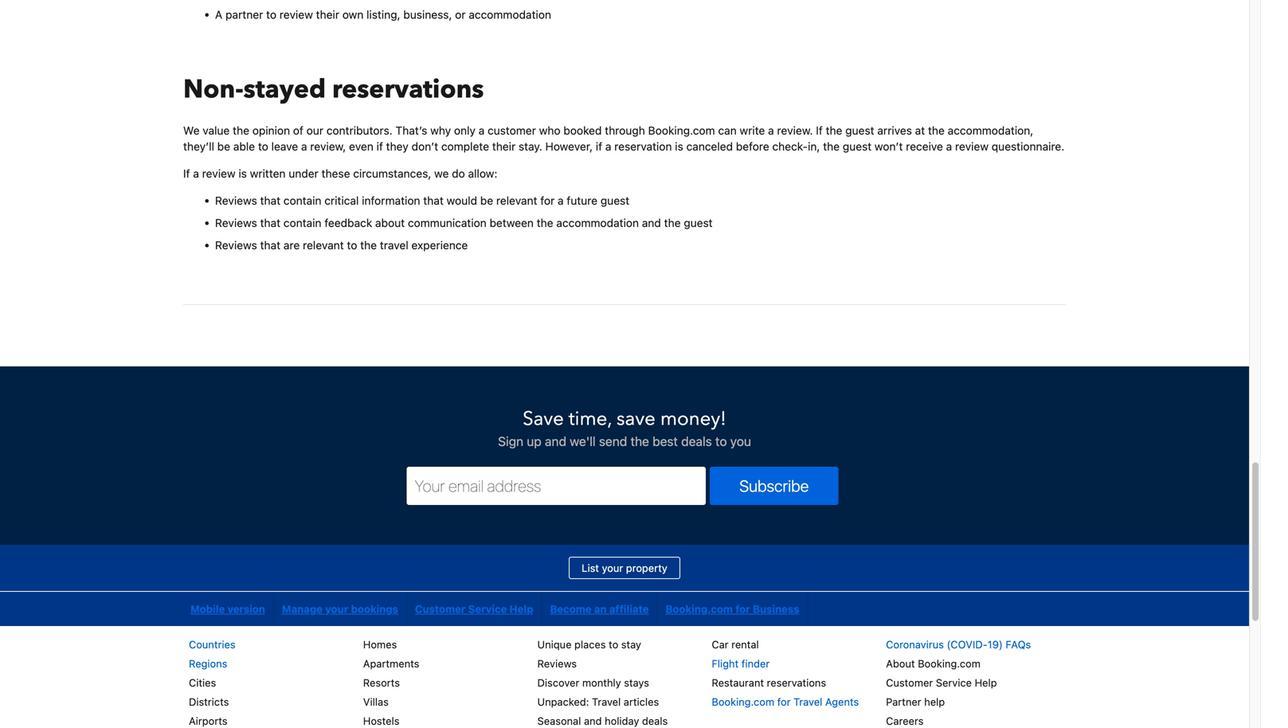 Task type: locate. For each thing, give the bounding box(es) containing it.
if
[[377, 140, 383, 153], [596, 140, 603, 153]]

help left become
[[510, 603, 534, 615]]

their inside we value the opinion of our contributors. that's why only a customer who booked through booking.com can write a review. if the guest arrives at the accommodation, they'll be able to leave a review, even if they don't complete their stay. however, if a reservation is canceled before check-in, the guest won't receive a review questionnaire.
[[492, 140, 516, 153]]

review inside we value the opinion of our contributors. that's why only a customer who booked through booking.com can write a review. if the guest arrives at the accommodation, they'll be able to leave a review, even if they don't complete their stay. however, if a reservation is canceled before check-in, the guest won't receive a review questionnaire.
[[956, 140, 989, 153]]

contain up are
[[284, 216, 322, 229]]

deals down "articles"
[[642, 715, 668, 727]]

deals down money!
[[682, 434, 712, 449]]

questionnaire.
[[992, 140, 1065, 153]]

0 vertical spatial be
[[217, 140, 230, 153]]

0 vertical spatial help
[[510, 603, 534, 615]]

0 vertical spatial review
[[280, 8, 313, 21]]

review,
[[310, 140, 346, 153]]

1 horizontal spatial deals
[[682, 434, 712, 449]]

1 vertical spatial reservations
[[767, 677, 827, 689]]

contain down under
[[284, 194, 322, 207]]

would
[[447, 194, 477, 207]]

travel up seasonal and holiday deals link
[[592, 696, 621, 708]]

is
[[675, 140, 684, 153], [239, 167, 247, 180]]

1 vertical spatial and
[[545, 434, 567, 449]]

0 horizontal spatial service
[[468, 603, 507, 615]]

business
[[753, 603, 800, 615]]

about booking.com link
[[887, 658, 981, 670]]

contain for feedback
[[284, 216, 322, 229]]

0 vertical spatial deals
[[682, 434, 712, 449]]

their down customer
[[492, 140, 516, 153]]

0 horizontal spatial relevant
[[303, 239, 344, 252]]

that for feedback
[[260, 216, 281, 229]]

2 horizontal spatial and
[[642, 216, 661, 229]]

their left own
[[316, 8, 340, 21]]

be
[[217, 140, 230, 153], [480, 194, 493, 207]]

careers
[[887, 715, 924, 727]]

customer right bookings
[[415, 603, 466, 615]]

contain for critical
[[284, 194, 322, 207]]

1 horizontal spatial reservations
[[767, 677, 827, 689]]

you
[[731, 434, 752, 449]]

customer service help link for partner help
[[887, 677, 998, 689]]

review
[[280, 8, 313, 21], [956, 140, 989, 153], [202, 167, 236, 180]]

booking.com
[[649, 124, 715, 137], [666, 603, 733, 615], [918, 658, 981, 670], [712, 696, 775, 708]]

0 horizontal spatial if
[[377, 140, 383, 153]]

careers link
[[887, 715, 924, 727]]

resorts link
[[363, 677, 400, 689]]

countries regions cities districts airports
[[189, 639, 236, 727]]

1 horizontal spatial customer
[[887, 677, 934, 689]]

navigation containing mobile version
[[183, 592, 808, 626]]

resorts
[[363, 677, 400, 689]]

reservations up 'that's'
[[332, 72, 484, 107]]

a down they'll
[[193, 167, 199, 180]]

to right partner
[[266, 8, 277, 21]]

1 horizontal spatial and
[[584, 715, 602, 727]]

opinion
[[253, 124, 290, 137]]

bookings
[[351, 603, 398, 615]]

districts link
[[189, 696, 229, 708]]

travel
[[380, 239, 409, 252]]

0 vertical spatial their
[[316, 8, 340, 21]]

agents
[[826, 696, 859, 708]]

booking.com up canceled
[[649, 124, 715, 137]]

2 vertical spatial and
[[584, 715, 602, 727]]

and down reservation
[[642, 216, 661, 229]]

2 vertical spatial review
[[202, 167, 236, 180]]

save
[[523, 406, 564, 432]]

deals inside unique places to stay reviews discover monthly stays unpacked: travel articles seasonal and holiday deals
[[642, 715, 668, 727]]

is left written
[[239, 167, 247, 180]]

review down accommodation,
[[956, 140, 989, 153]]

0 vertical spatial your
[[602, 562, 624, 574]]

if a review is written under these circumstances, we do allow:
[[183, 167, 498, 180]]

or
[[455, 8, 466, 21]]

a right receive
[[947, 140, 953, 153]]

review right partner
[[280, 8, 313, 21]]

your inside list your property link
[[602, 562, 624, 574]]

relevant right are
[[303, 239, 344, 252]]

your for list
[[602, 562, 624, 574]]

for
[[541, 194, 555, 207], [736, 603, 751, 615], [778, 696, 791, 708]]

1 contain from the top
[[284, 194, 322, 207]]

circumstances,
[[353, 167, 431, 180]]

become an affiliate link
[[542, 592, 657, 626]]

1 vertical spatial if
[[183, 167, 190, 180]]

reviews for reviews that contain critical information that would be relevant for a future guest
[[215, 194, 257, 207]]

these
[[322, 167, 350, 180]]

1 horizontal spatial be
[[480, 194, 493, 207]]

sign
[[498, 434, 524, 449]]

0 horizontal spatial deals
[[642, 715, 668, 727]]

if inside we value the opinion of our contributors. that's why only a customer who booked through booking.com can write a review. if the guest arrives at the accommodation, they'll be able to leave a review, even if they don't complete their stay. however, if a reservation is canceled before check-in, the guest won't receive a review questionnaire.
[[816, 124, 823, 137]]

hostels
[[363, 715, 400, 727]]

can
[[719, 124, 737, 137]]

1 vertical spatial customer service help link
[[887, 677, 998, 689]]

to down feedback
[[347, 239, 357, 252]]

0 vertical spatial service
[[468, 603, 507, 615]]

1 vertical spatial relevant
[[303, 239, 344, 252]]

to
[[266, 8, 277, 21], [258, 140, 268, 153], [347, 239, 357, 252], [716, 434, 727, 449], [609, 639, 619, 651]]

1 horizontal spatial if
[[596, 140, 603, 153]]

Your email address email field
[[407, 467, 706, 505]]

guest down canceled
[[684, 216, 713, 229]]

unique places to stay link
[[538, 639, 642, 651]]

1 vertical spatial customer
[[887, 677, 934, 689]]

deals
[[682, 434, 712, 449], [642, 715, 668, 727]]

reviews link
[[538, 658, 577, 670]]

guest left arrives
[[846, 124, 875, 137]]

2 horizontal spatial review
[[956, 140, 989, 153]]

cities
[[189, 677, 216, 689]]

your right list
[[602, 562, 624, 574]]

review down they'll
[[202, 167, 236, 180]]

coronavirus
[[887, 639, 944, 651]]

that for relevant
[[260, 239, 281, 252]]

before
[[736, 140, 770, 153]]

the
[[233, 124, 249, 137], [826, 124, 843, 137], [929, 124, 945, 137], [824, 140, 840, 153], [537, 216, 554, 229], [664, 216, 681, 229], [360, 239, 377, 252], [631, 434, 650, 449]]

if up in,
[[816, 124, 823, 137]]

allow:
[[468, 167, 498, 180]]

0 vertical spatial if
[[816, 124, 823, 137]]

1 horizontal spatial for
[[736, 603, 751, 615]]

help down 19)
[[975, 677, 998, 689]]

0 vertical spatial customer
[[415, 603, 466, 615]]

canceled
[[687, 140, 733, 153]]

0 horizontal spatial if
[[183, 167, 190, 180]]

2 contain from the top
[[284, 216, 322, 229]]

2 vertical spatial for
[[778, 696, 791, 708]]

apartments
[[363, 658, 420, 670]]

countries link
[[189, 639, 236, 651]]

1 horizontal spatial their
[[492, 140, 516, 153]]

1 horizontal spatial customer service help link
[[887, 677, 998, 689]]

1 horizontal spatial service
[[936, 677, 972, 689]]

0 vertical spatial is
[[675, 140, 684, 153]]

be right would on the top left
[[480, 194, 493, 207]]

unique
[[538, 639, 572, 651]]

to left you
[[716, 434, 727, 449]]

2 travel from the left
[[794, 696, 823, 708]]

(covid-
[[947, 639, 988, 651]]

become an affiliate
[[550, 603, 649, 615]]

to inside unique places to stay reviews discover monthly stays unpacked: travel articles seasonal and holiday deals
[[609, 639, 619, 651]]

1 vertical spatial help
[[975, 677, 998, 689]]

list your property link
[[569, 557, 681, 579]]

if down 'booked'
[[596, 140, 603, 153]]

be down value
[[217, 140, 230, 153]]

booking.com down coronavirus (covid-19) faqs link
[[918, 658, 981, 670]]

0 vertical spatial contain
[[284, 194, 322, 207]]

and down "unpacked: travel articles" link
[[584, 715, 602, 727]]

that for critical
[[260, 194, 281, 207]]

our
[[307, 124, 324, 137]]

booking.com for business link
[[658, 592, 808, 626]]

reviews that contain feedback about communication between the accommodation and the guest
[[215, 216, 713, 229]]

0 vertical spatial accommodation
[[469, 8, 552, 21]]

1 vertical spatial accommodation
[[557, 216, 639, 229]]

1 vertical spatial is
[[239, 167, 247, 180]]

that's
[[396, 124, 428, 137]]

business,
[[404, 8, 452, 21]]

1 horizontal spatial your
[[602, 562, 624, 574]]

critical
[[325, 194, 359, 207]]

accommodation
[[469, 8, 552, 21], [557, 216, 639, 229]]

your right manage
[[325, 603, 349, 615]]

articles
[[624, 696, 659, 708]]

reviews that contain critical information that would be relevant for a future guest
[[215, 194, 630, 207]]

0 horizontal spatial customer
[[415, 603, 466, 615]]

0 vertical spatial relevant
[[497, 194, 538, 207]]

travel inside "car rental flight finder restaurant reservations booking.com for travel agents"
[[794, 696, 823, 708]]

check-
[[773, 140, 808, 153]]

for left business
[[736, 603, 751, 615]]

0 horizontal spatial is
[[239, 167, 247, 180]]

1 travel from the left
[[592, 696, 621, 708]]

travel
[[592, 696, 621, 708], [794, 696, 823, 708]]

partner help link
[[887, 696, 945, 708]]

if left they
[[377, 140, 383, 153]]

0 horizontal spatial for
[[541, 194, 555, 207]]

booking.com down the restaurant
[[712, 696, 775, 708]]

do
[[452, 167, 465, 180]]

for down "restaurant reservations" link
[[778, 696, 791, 708]]

is left canceled
[[675, 140, 684, 153]]

1 vertical spatial be
[[480, 194, 493, 207]]

booking.com inside coronavirus (covid-19) faqs about booking.com customer service help partner help careers
[[918, 658, 981, 670]]

reservations up booking.com for travel agents link
[[767, 677, 827, 689]]

1 horizontal spatial help
[[975, 677, 998, 689]]

we value the opinion of our contributors. that's why only a customer who booked through booking.com can write a review. if the guest arrives at the accommodation, they'll be able to leave a review, even if they don't complete their stay. however, if a reservation is canceled before check-in, the guest won't receive a review questionnaire.
[[183, 124, 1065, 153]]

customer up partner
[[887, 677, 934, 689]]

car rental link
[[712, 639, 759, 651]]

1 horizontal spatial travel
[[794, 696, 823, 708]]

the inside save time, save money! sign up and we'll send the best deals to you
[[631, 434, 650, 449]]

customer service help link for become an affiliate
[[407, 592, 542, 626]]

relevant up 'between' on the left of page
[[497, 194, 538, 207]]

2 if from the left
[[596, 140, 603, 153]]

and right up
[[545, 434, 567, 449]]

airports
[[189, 715, 228, 727]]

1 horizontal spatial if
[[816, 124, 823, 137]]

1 vertical spatial for
[[736, 603, 751, 615]]

guest left won't
[[843, 140, 872, 153]]

1 vertical spatial your
[[325, 603, 349, 615]]

non-stayed reservations
[[183, 72, 484, 107]]

1 vertical spatial deals
[[642, 715, 668, 727]]

1 horizontal spatial relevant
[[497, 194, 538, 207]]

0 vertical spatial reservations
[[332, 72, 484, 107]]

discover monthly stays link
[[538, 677, 650, 689]]

if down they'll
[[183, 167, 190, 180]]

to left stay
[[609, 639, 619, 651]]

unpacked: travel articles link
[[538, 696, 659, 708]]

navigation
[[183, 592, 808, 626]]

2 horizontal spatial for
[[778, 696, 791, 708]]

1 vertical spatial their
[[492, 140, 516, 153]]

who
[[539, 124, 561, 137]]

1 vertical spatial contain
[[284, 216, 322, 229]]

help inside coronavirus (covid-19) faqs about booking.com customer service help partner help careers
[[975, 677, 998, 689]]

property
[[626, 562, 668, 574]]

0 horizontal spatial be
[[217, 140, 230, 153]]

1 horizontal spatial is
[[675, 140, 684, 153]]

0 horizontal spatial help
[[510, 603, 534, 615]]

0 horizontal spatial travel
[[592, 696, 621, 708]]

deals inside save time, save money! sign up and we'll send the best deals to you
[[682, 434, 712, 449]]

restaurant
[[712, 677, 764, 689]]

places
[[575, 639, 606, 651]]

1 vertical spatial service
[[936, 677, 972, 689]]

travel left agents
[[794, 696, 823, 708]]

0 horizontal spatial reservations
[[332, 72, 484, 107]]

be inside we value the opinion of our contributors. that's why only a customer who booked through booking.com can write a review. if the guest arrives at the accommodation, they'll be able to leave a review, even if they don't complete their stay. however, if a reservation is canceled before check-in, the guest won't receive a review questionnaire.
[[217, 140, 230, 153]]

accommodation down future
[[557, 216, 639, 229]]

finder
[[742, 658, 770, 670]]

unique places to stay reviews discover monthly stays unpacked: travel articles seasonal and holiday deals
[[538, 639, 668, 727]]

0 vertical spatial for
[[541, 194, 555, 207]]

your inside manage your bookings link
[[325, 603, 349, 615]]

0 horizontal spatial customer service help link
[[407, 592, 542, 626]]

accommodation right or
[[469, 8, 552, 21]]

for left future
[[541, 194, 555, 207]]

to down opinion
[[258, 140, 268, 153]]

0 horizontal spatial your
[[325, 603, 349, 615]]

help inside navigation
[[510, 603, 534, 615]]

future
[[567, 194, 598, 207]]

a partner to review their own listing, business, or accommodation
[[215, 8, 552, 21]]

don't
[[412, 140, 438, 153]]

1 vertical spatial review
[[956, 140, 989, 153]]

written
[[250, 167, 286, 180]]

0 vertical spatial customer service help link
[[407, 592, 542, 626]]

0 horizontal spatial and
[[545, 434, 567, 449]]



Task type: describe. For each thing, give the bounding box(es) containing it.
homes apartments resorts villas hostels
[[363, 639, 420, 727]]

mobile version
[[191, 603, 265, 615]]

send
[[599, 434, 628, 449]]

save time, save money! footer
[[0, 366, 1250, 729]]

stays
[[624, 677, 650, 689]]

through
[[605, 124, 646, 137]]

time,
[[569, 406, 612, 432]]

guest right future
[[601, 194, 630, 207]]

0 horizontal spatial their
[[316, 8, 340, 21]]

stay.
[[519, 140, 543, 153]]

contributors.
[[327, 124, 393, 137]]

even
[[349, 140, 374, 153]]

version
[[228, 603, 265, 615]]

0 vertical spatial and
[[642, 216, 661, 229]]

car
[[712, 639, 729, 651]]

1 horizontal spatial review
[[280, 8, 313, 21]]

hostels link
[[363, 715, 400, 727]]

is inside we value the opinion of our contributors. that's why only a customer who booked through booking.com can write a review. if the guest arrives at the accommodation, they'll be able to leave a review, even if they don't complete their stay. however, if a reservation is canceled before check-in, the guest won't receive a review questionnaire.
[[675, 140, 684, 153]]

subscribe button
[[710, 467, 839, 505]]

booking.com up car
[[666, 603, 733, 615]]

regions
[[189, 658, 227, 670]]

reservations inside "car rental flight finder restaurant reservations booking.com for travel agents"
[[767, 677, 827, 689]]

experience
[[412, 239, 468, 252]]

an
[[594, 603, 607, 615]]

customer service help
[[415, 603, 534, 615]]

able
[[233, 140, 255, 153]]

1 if from the left
[[377, 140, 383, 153]]

value
[[203, 124, 230, 137]]

save
[[617, 406, 656, 432]]

car rental flight finder restaurant reservations booking.com for travel agents
[[712, 639, 859, 708]]

booking.com for business
[[666, 603, 800, 615]]

won't
[[875, 140, 903, 153]]

flight finder link
[[712, 658, 770, 670]]

regions link
[[189, 658, 227, 670]]

manage your bookings link
[[274, 592, 406, 626]]

save time, save money! sign up and we'll send the best deals to you
[[498, 406, 752, 449]]

mobile version link
[[183, 592, 273, 626]]

stay
[[622, 639, 642, 651]]

information
[[362, 194, 420, 207]]

booking.com inside we value the opinion of our contributors. that's why only a customer who booked through booking.com can write a review. if the guest arrives at the accommodation, they'll be able to leave a review, even if they don't complete their stay. however, if a reservation is canceled before check-in, the guest won't receive a review questionnaire.
[[649, 124, 715, 137]]

customer inside customer service help link
[[415, 603, 466, 615]]

and inside unique places to stay reviews discover monthly stays unpacked: travel articles seasonal and holiday deals
[[584, 715, 602, 727]]

leave
[[272, 140, 298, 153]]

list
[[582, 562, 599, 574]]

we
[[183, 124, 200, 137]]

1 horizontal spatial accommodation
[[557, 216, 639, 229]]

reviews for reviews that are relevant to the travel experience
[[215, 239, 257, 252]]

communication
[[408, 216, 487, 229]]

they
[[386, 140, 409, 153]]

reviews for reviews that contain feedback about communication between the accommodation and the guest
[[215, 216, 257, 229]]

flight
[[712, 658, 739, 670]]

about
[[887, 658, 915, 670]]

reviews that are relevant to the travel experience
[[215, 239, 468, 252]]

stayed
[[244, 72, 326, 107]]

own
[[343, 8, 364, 21]]

under
[[289, 167, 319, 180]]

a down "through"
[[606, 140, 612, 153]]

customer
[[488, 124, 536, 137]]

navigation inside save time, save money! footer
[[183, 592, 808, 626]]

mobile
[[191, 603, 225, 615]]

apartments link
[[363, 658, 420, 670]]

0 horizontal spatial accommodation
[[469, 8, 552, 21]]

seasonal and holiday deals link
[[538, 715, 668, 727]]

write
[[740, 124, 765, 137]]

0 horizontal spatial review
[[202, 167, 236, 180]]

a right only
[[479, 124, 485, 137]]

cities link
[[189, 677, 216, 689]]

airports link
[[189, 715, 228, 727]]

however,
[[546, 140, 593, 153]]

for inside "car rental flight finder restaurant reservations booking.com for travel agents"
[[778, 696, 791, 708]]

at
[[916, 124, 926, 137]]

to inside save time, save money! sign up and we'll send the best deals to you
[[716, 434, 727, 449]]

about
[[375, 216, 405, 229]]

manage your bookings
[[282, 603, 398, 615]]

up
[[527, 434, 542, 449]]

accommodation,
[[948, 124, 1034, 137]]

a right write
[[768, 124, 775, 137]]

unpacked:
[[538, 696, 589, 708]]

receive
[[906, 140, 944, 153]]

become
[[550, 603, 592, 615]]

travel inside unique places to stay reviews discover monthly stays unpacked: travel articles seasonal and holiday deals
[[592, 696, 621, 708]]

reviews inside unique places to stay reviews discover monthly stays unpacked: travel articles seasonal and holiday deals
[[538, 658, 577, 670]]

to inside we value the opinion of our contributors. that's why only a customer who booked through booking.com can write a review. if the guest arrives at the accommodation, they'll be able to leave a review, even if they don't complete their stay. however, if a reservation is canceled before check-in, the guest won't receive a review questionnaire.
[[258, 140, 268, 153]]

your for manage
[[325, 603, 349, 615]]

listing,
[[367, 8, 401, 21]]

customer inside coronavirus (covid-19) faqs about booking.com customer service help partner help careers
[[887, 677, 934, 689]]

feedback
[[325, 216, 372, 229]]

coronavirus (covid-19) faqs link
[[887, 639, 1032, 651]]

between
[[490, 216, 534, 229]]

homes
[[363, 639, 397, 651]]

a down 'of'
[[301, 140, 307, 153]]

only
[[454, 124, 476, 137]]

booked
[[564, 124, 602, 137]]

and inside save time, save money! sign up and we'll send the best deals to you
[[545, 434, 567, 449]]

discover
[[538, 677, 580, 689]]

restaurant reservations link
[[712, 677, 827, 689]]

19)
[[988, 639, 1003, 651]]

countries
[[189, 639, 236, 651]]

booking.com for travel agents link
[[712, 696, 859, 708]]

villas link
[[363, 696, 389, 708]]

a left future
[[558, 194, 564, 207]]

booking.com inside "car rental flight finder restaurant reservations booking.com for travel agents"
[[712, 696, 775, 708]]

holiday
[[605, 715, 640, 727]]

they'll
[[183, 140, 214, 153]]

why
[[431, 124, 451, 137]]

complete
[[442, 140, 489, 153]]

arrives
[[878, 124, 913, 137]]

partner
[[887, 696, 922, 708]]

service inside coronavirus (covid-19) faqs about booking.com customer service help partner help careers
[[936, 677, 972, 689]]

monthly
[[583, 677, 621, 689]]



Task type: vqa. For each thing, say whether or not it's contained in the screenshot.
London 21 Feb–28 Feb, 2 people
no



